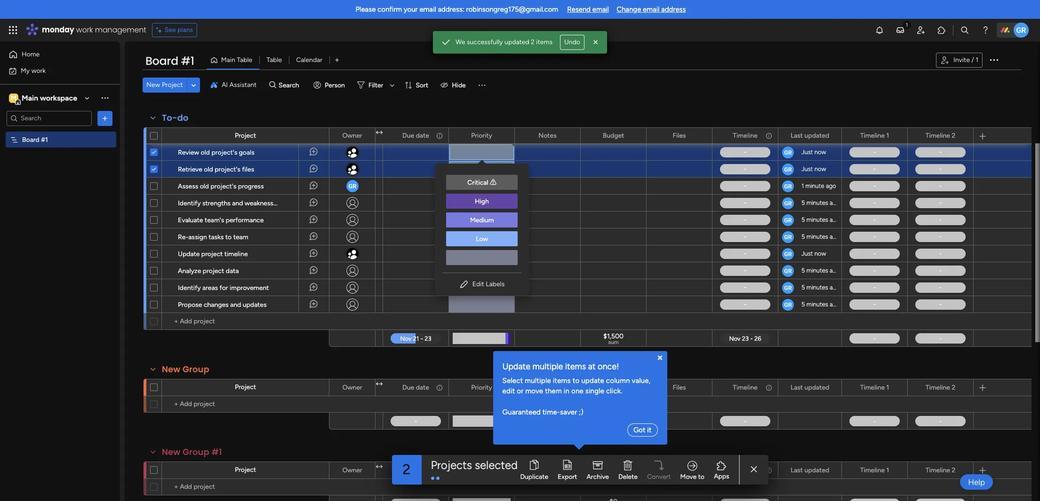 Task type: describe. For each thing, give the bounding box(es) containing it.
change email address
[[617, 5, 686, 14]]

files for new group #1
[[673, 467, 686, 475]]

1 minutes from the top
[[807, 200, 828, 207]]

1 timeline 2 field from the top
[[924, 131, 958, 141]]

5 minutes from the top
[[807, 284, 828, 291]]

re-
[[178, 234, 188, 242]]

monday work management
[[42, 24, 146, 35]]

1 image
[[903, 19, 911, 30]]

;)
[[579, 409, 584, 417]]

delete
[[619, 473, 638, 481]]

critical
[[468, 179, 488, 187]]

3 timeline 2 from the top
[[926, 467, 956, 475]]

duplicate
[[520, 473, 548, 481]]

move
[[681, 473, 697, 481]]

in
[[564, 387, 570, 396]]

new group #1
[[162, 447, 222, 459]]

4 minutes from the top
[[807, 267, 828, 274]]

3 owner field from the top
[[340, 466, 365, 476]]

timeline
[[224, 250, 248, 258]]

goals
[[239, 149, 255, 157]]

projects selected
[[431, 459, 518, 472]]

search everything image
[[960, 25, 970, 35]]

got
[[634, 426, 646, 435]]

improvement
[[230, 284, 269, 292]]

column information image for 1st due date field from the top
[[436, 132, 443, 140]]

table inside button
[[237, 56, 252, 64]]

budget for second budget "field" from the top
[[603, 384, 624, 392]]

/
[[972, 56, 974, 64]]

main table button
[[207, 53, 259, 68]]

2 minutes from the top
[[807, 217, 828, 224]]

add view image
[[335, 57, 339, 64]]

new for new project
[[146, 81, 160, 89]]

work for monday
[[76, 24, 93, 35]]

identify areas for improvement
[[178, 284, 269, 292]]

budget for 3rd budget "field" from the bottom of the page
[[603, 132, 624, 140]]

time-
[[543, 409, 560, 417]]

analyze project data
[[178, 267, 239, 275]]

group for new group
[[183, 364, 209, 376]]

labels
[[486, 281, 505, 289]]

or
[[517, 387, 524, 396]]

apps
[[714, 473, 729, 481]]

guaranteed
[[503, 409, 541, 417]]

low
[[476, 235, 488, 243]]

alert containing we successfully updated 2 items
[[433, 31, 607, 54]]

1 v2 expand column image from the top
[[376, 381, 383, 389]]

them
[[545, 387, 562, 396]]

new for new group #1
[[162, 447, 180, 459]]

to for team
[[225, 234, 232, 242]]

3 owner from the top
[[342, 467, 362, 475]]

update
[[582, 377, 604, 385]]

move to
[[681, 473, 705, 481]]

edit
[[503, 387, 515, 396]]

2 date from the top
[[416, 384, 429, 392]]

strengths
[[202, 200, 231, 208]]

resend
[[567, 5, 591, 14]]

due date for second due date field from the bottom of the page
[[403, 384, 429, 392]]

2 budget field from the top
[[601, 383, 627, 393]]

invite
[[954, 56, 970, 64]]

5 5 from the top
[[802, 284, 805, 291]]

filter button
[[353, 78, 398, 93]]

table button
[[259, 53, 289, 68]]

menu image
[[477, 81, 487, 90]]

address
[[661, 5, 686, 14]]

project's for files
[[215, 166, 241, 174]]

items for to
[[553, 377, 571, 385]]

retrieve old project's files
[[178, 166, 254, 174]]

Search in workspace field
[[20, 113, 79, 124]]

undo
[[564, 38, 580, 46]]

confirm
[[378, 5, 402, 14]]

3 5 from the top
[[802, 234, 805, 241]]

1 last from the top
[[791, 132, 803, 140]]

update for update multiple items at once!
[[503, 362, 531, 372]]

identify strengths and weaknesses
[[178, 200, 280, 208]]

assess
[[178, 183, 198, 191]]

new for new group
[[162, 364, 180, 376]]

identify for identify strengths and weaknesses
[[178, 200, 201, 208]]

4 5 minutes ago from the top
[[802, 267, 840, 274]]

change
[[617, 5, 641, 14]]

project's for progress
[[211, 183, 236, 191]]

help button
[[960, 475, 993, 491]]

old for assess
[[200, 183, 209, 191]]

v2 search image
[[269, 80, 276, 91]]

export
[[558, 473, 577, 481]]

1 + add project text field from the top
[[167, 316, 325, 328]]

arrow down image
[[387, 80, 398, 91]]

workspace selection element
[[9, 93, 79, 105]]

2 priority field from the top
[[469, 383, 495, 393]]

ai
[[222, 81, 228, 89]]

timeline 1 for new group
[[860, 384, 889, 392]]

main workspace
[[22, 93, 77, 102]]

project for to-do
[[235, 132, 256, 140]]

2 v2 expand column image from the top
[[376, 464, 383, 472]]

sort button
[[401, 78, 434, 93]]

resend email link
[[567, 5, 609, 14]]

single
[[586, 387, 605, 396]]

edit labels
[[473, 281, 505, 289]]

workspace image
[[9, 93, 18, 103]]

update project timeline
[[178, 250, 248, 258]]

priority for 2nd priority field from the top
[[471, 384, 492, 392]]

new group
[[162, 364, 209, 376]]

1 vertical spatial options image
[[100, 114, 110, 123]]

3 last updated from the top
[[791, 467, 830, 475]]

2 just from the top
[[802, 166, 813, 173]]

2 vertical spatial to
[[698, 473, 705, 481]]

home button
[[6, 47, 101, 62]]

person
[[325, 81, 345, 89]]

new project
[[146, 81, 183, 89]]

apps image
[[937, 25, 947, 35]]

#1 inside board #1 list box
[[41, 136, 48, 144]]

1 inside button
[[976, 56, 979, 64]]

#1 inside new group #1 field
[[212, 447, 222, 459]]

2 + add project text field from the top
[[167, 482, 325, 493]]

files for to-do
[[673, 132, 686, 140]]

selected
[[475, 459, 518, 472]]

propose changes and updates
[[178, 301, 267, 309]]

updated for 2nd last updated field from the top of the page
[[805, 384, 830, 392]]

3 timeline 2 field from the top
[[924, 466, 958, 476]]

due date for first due date field from the bottom
[[403, 467, 429, 475]]

files field for new group #1
[[671, 466, 689, 476]]

and for changes
[[230, 301, 241, 309]]

1 timeline 1 from the top
[[860, 132, 889, 140]]

high option
[[446, 194, 518, 209]]

timeline 1 field for new group
[[858, 383, 892, 393]]

ai assistant button
[[207, 78, 261, 93]]

1 owner from the top
[[342, 132, 362, 140]]

for
[[220, 284, 228, 292]]

notifications image
[[875, 25, 885, 35]]

1 5 minutes ago from the top
[[802, 200, 840, 207]]

progress
[[238, 183, 264, 191]]

performance
[[226, 217, 264, 225]]

select multiple items to update column value, edit or move them in one single click.
[[503, 377, 651, 396]]

1 date from the top
[[416, 132, 429, 140]]

select
[[503, 377, 523, 385]]

notes for new group
[[539, 384, 557, 392]]

old for retrieve
[[204, 166, 213, 174]]

3 now from the top
[[815, 250, 826, 258]]

assistant
[[230, 81, 257, 89]]

1 minute ago
[[802, 183, 836, 190]]

To-do field
[[160, 112, 191, 124]]

2 last updated field from the top
[[788, 383, 832, 393]]

click.
[[606, 387, 623, 396]]

close image
[[591, 38, 601, 47]]

email for change email address
[[643, 5, 660, 14]]

please
[[356, 5, 376, 14]]

3 last updated field from the top
[[788, 466, 832, 476]]

inbox image
[[896, 25, 905, 35]]

notes field for group
[[536, 383, 559, 393]]

we successfully updated 2 items
[[456, 38, 553, 46]]

4 5 from the top
[[802, 267, 805, 274]]

resend email
[[567, 5, 609, 14]]

2 just now from the top
[[802, 166, 826, 173]]

move
[[526, 387, 543, 396]]

3 notes from the top
[[539, 467, 557, 475]]

evaluate team's performance
[[178, 217, 264, 225]]

invite members image
[[917, 25, 926, 35]]

areas
[[202, 284, 218, 292]]

one
[[572, 387, 584, 396]]

1 budget field from the top
[[601, 131, 627, 141]]

files
[[242, 166, 254, 174]]

tasks
[[209, 234, 224, 242]]

low option
[[446, 232, 518, 247]]

2 last updated from the top
[[791, 384, 830, 392]]

3 timeline field from the top
[[731, 466, 760, 476]]



Task type: locate. For each thing, give the bounding box(es) containing it.
timeline
[[733, 132, 758, 140], [860, 132, 885, 140], [926, 132, 950, 140], [733, 384, 758, 392], [860, 384, 885, 392], [926, 384, 950, 392], [733, 467, 758, 475], [860, 467, 885, 475], [926, 467, 950, 475]]

2 5 from the top
[[802, 217, 805, 224]]

3 timeline 1 from the top
[[860, 467, 889, 475]]

2 vertical spatial last updated field
[[788, 466, 832, 476]]

got it
[[634, 426, 652, 435]]

1 last updated field from the top
[[788, 131, 832, 141]]

3 email from the left
[[643, 5, 660, 14]]

updated for 3rd last updated field from the bottom
[[805, 132, 830, 140]]

2 vertical spatial owner
[[342, 467, 362, 475]]

old right review
[[201, 149, 210, 157]]

1 files field from the top
[[671, 131, 689, 141]]

3 due from the top
[[403, 467, 414, 475]]

1 notes from the top
[[539, 132, 557, 140]]

1 vertical spatial multiple
[[525, 377, 551, 385]]

changes
[[204, 301, 229, 309]]

2 vertical spatial due date field
[[400, 466, 432, 476]]

0 vertical spatial #1
[[181, 53, 194, 69]]

2 vertical spatial budget
[[603, 467, 624, 475]]

date
[[416, 132, 429, 140], [416, 384, 429, 392], [416, 467, 429, 475]]

old right 'assess'
[[200, 183, 209, 191]]

timeline 2
[[926, 132, 956, 140], [926, 384, 956, 392], [926, 467, 956, 475]]

1 horizontal spatial board #1
[[145, 53, 194, 69]]

0 vertical spatial last updated
[[791, 132, 830, 140]]

5 minutes ago
[[802, 200, 840, 207], [802, 217, 840, 224], [802, 234, 840, 241], [802, 267, 840, 274], [802, 284, 840, 291], [802, 301, 840, 308]]

2 files from the top
[[673, 384, 686, 392]]

3 due date field from the top
[[400, 466, 432, 476]]

group
[[183, 364, 209, 376], [183, 447, 209, 459]]

update multiple items at once!
[[503, 362, 619, 372]]

due
[[403, 132, 414, 140], [403, 384, 414, 392], [403, 467, 414, 475]]

2
[[531, 38, 535, 46], [952, 132, 956, 140], [952, 384, 956, 392], [403, 462, 411, 479], [952, 467, 956, 475]]

0 horizontal spatial table
[[237, 56, 252, 64]]

medium
[[470, 217, 494, 225]]

2 vertical spatial just now
[[802, 250, 826, 258]]

project's for goals
[[212, 149, 237, 157]]

1 vertical spatial to
[[573, 377, 580, 385]]

files field for to-do
[[671, 131, 689, 141]]

2 identify from the top
[[178, 284, 201, 292]]

list box
[[435, 168, 529, 273]]

project's up assess old project's progress
[[215, 166, 241, 174]]

main inside workspace selection element
[[22, 93, 38, 102]]

1 vertical spatial notes
[[539, 384, 557, 392]]

main right workspace icon
[[22, 93, 38, 102]]

1 horizontal spatial to
[[573, 377, 580, 385]]

3 just from the top
[[802, 250, 813, 258]]

3 minutes from the top
[[807, 234, 828, 241]]

0 vertical spatial notes
[[539, 132, 557, 140]]

my work
[[21, 67, 46, 75]]

6 5 minutes ago from the top
[[802, 301, 840, 308]]

0 vertical spatial timeline 1
[[860, 132, 889, 140]]

items for at
[[565, 362, 586, 372]]

2 vertical spatial priority
[[471, 467, 492, 475]]

2 vertical spatial timeline 2 field
[[924, 466, 958, 476]]

minutes
[[807, 200, 828, 207], [807, 217, 828, 224], [807, 234, 828, 241], [807, 267, 828, 274], [807, 284, 828, 291], [807, 301, 828, 308]]

0 vertical spatial last
[[791, 132, 803, 140]]

2 timeline field from the top
[[731, 383, 760, 393]]

update
[[178, 250, 200, 258], [503, 362, 531, 372]]

0 horizontal spatial to
[[225, 234, 232, 242]]

project down update project timeline
[[203, 267, 224, 275]]

high
[[475, 198, 489, 206]]

2 vertical spatial notes field
[[536, 466, 559, 476]]

2 group from the top
[[183, 447, 209, 459]]

workspace
[[40, 93, 77, 102]]

and up performance
[[232, 200, 243, 208]]

1 vertical spatial new
[[162, 364, 180, 376]]

2 vertical spatial now
[[815, 250, 826, 258]]

option down low
[[446, 250, 518, 266]]

updated inside 'alert'
[[505, 38, 529, 46]]

project's up identify strengths and weaknesses
[[211, 183, 236, 191]]

2 due date field from the top
[[400, 383, 432, 393]]

1 vertical spatial #1
[[41, 136, 48, 144]]

assign
[[188, 234, 207, 242]]

filter
[[369, 81, 383, 89]]

once!
[[598, 362, 619, 372]]

2 5 minutes ago from the top
[[802, 217, 840, 224]]

1 table from the left
[[237, 56, 252, 64]]

2 vertical spatial budget field
[[601, 466, 627, 476]]

Search field
[[276, 79, 305, 92]]

v2 expand column image
[[376, 129, 383, 137]]

to inside select multiple items to update column value, edit or move them in one single click.
[[573, 377, 580, 385]]

+ Add project text field
[[167, 316, 325, 328], [167, 482, 325, 493]]

3 notes field from the top
[[536, 466, 559, 476]]

0 vertical spatial column information image
[[436, 132, 443, 140]]

2 vertical spatial old
[[200, 183, 209, 191]]

options image
[[989, 54, 1000, 65], [100, 114, 110, 123]]

alert
[[433, 31, 607, 54]]

home
[[22, 50, 40, 58]]

1 vertical spatial budget
[[603, 384, 624, 392]]

main up ai
[[221, 56, 235, 64]]

project down the re-assign tasks to team at the top
[[201, 250, 223, 258]]

greg robinson image
[[1014, 23, 1029, 38]]

2 inside 'alert'
[[531, 38, 535, 46]]

we
[[456, 38, 465, 46]]

0 horizontal spatial email
[[420, 5, 436, 14]]

email right your
[[420, 5, 436, 14]]

main inside button
[[221, 56, 235, 64]]

project for analyze
[[203, 267, 224, 275]]

plans
[[177, 26, 193, 34]]

team's
[[205, 217, 224, 225]]

project's up retrieve old project's files at the top left of the page
[[212, 149, 237, 157]]

old right retrieve
[[204, 166, 213, 174]]

0 vertical spatial timeline 2 field
[[924, 131, 958, 141]]

items left at
[[565, 362, 586, 372]]

to
[[225, 234, 232, 242], [573, 377, 580, 385], [698, 473, 705, 481]]

1 vertical spatial items
[[565, 362, 586, 372]]

1 vertical spatial board
[[22, 136, 39, 144]]

1 vertical spatial project's
[[215, 166, 241, 174]]

2 vertical spatial timeline field
[[731, 466, 760, 476]]

2 vertical spatial new
[[162, 447, 180, 459]]

to up one
[[573, 377, 580, 385]]

to left team
[[225, 234, 232, 242]]

now
[[815, 149, 826, 156], [815, 166, 826, 173], [815, 250, 826, 258]]

Due date field
[[400, 131, 432, 141], [400, 383, 432, 393], [400, 466, 432, 476]]

and left the "updates"
[[230, 301, 241, 309]]

1 vertical spatial priority field
[[469, 383, 495, 393]]

1 budget from the top
[[603, 132, 624, 140]]

calendar
[[296, 56, 322, 64]]

identify
[[178, 200, 201, 208], [178, 284, 201, 292]]

multiple up move at bottom right
[[525, 377, 551, 385]]

2 vertical spatial column information image
[[436, 467, 443, 475]]

address:
[[438, 5, 465, 14]]

due date
[[403, 132, 429, 140], [403, 384, 429, 392], [403, 467, 429, 475]]

2 horizontal spatial #1
[[212, 447, 222, 459]]

email right resend
[[593, 5, 609, 14]]

2 last from the top
[[791, 384, 803, 392]]

2 vertical spatial timeline 1 field
[[858, 466, 892, 476]]

1 now from the top
[[815, 149, 826, 156]]

1 horizontal spatial table
[[267, 56, 282, 64]]

email for resend email
[[593, 5, 609, 14]]

table up 'v2 search' image
[[267, 56, 282, 64]]

management
[[95, 24, 146, 35]]

work
[[76, 24, 93, 35], [31, 67, 46, 75]]

3 budget from the top
[[603, 467, 624, 475]]

5 5 minutes ago from the top
[[802, 284, 840, 291]]

critical ⚠️️ option
[[446, 175, 518, 190]]

3 5 minutes ago from the top
[[802, 234, 840, 241]]

due for second due date field from the bottom of the page
[[403, 384, 414, 392]]

board #1 down search in workspace "field"
[[22, 136, 48, 144]]

2 now from the top
[[815, 166, 826, 173]]

1 horizontal spatial option
[[446, 250, 518, 266]]

priority for third priority field from the bottom of the page
[[471, 132, 492, 140]]

board #1 up "new project"
[[145, 53, 194, 69]]

please confirm your email address: robinsongreg175@gmail.com
[[356, 5, 558, 14]]

ai assistant
[[222, 81, 257, 89]]

updates
[[243, 301, 267, 309]]

1 5 from the top
[[802, 200, 805, 207]]

timeline field for the middle column information image
[[731, 383, 760, 393]]

2 vertical spatial timeline 1
[[860, 467, 889, 475]]

v2 expand column image
[[376, 381, 383, 389], [376, 464, 383, 472]]

new project button
[[143, 78, 187, 93]]

do
[[177, 112, 188, 124]]

0 vertical spatial last updated field
[[788, 131, 832, 141]]

old
[[201, 149, 210, 157], [204, 166, 213, 174], [200, 183, 209, 191]]

board up "new project"
[[145, 53, 178, 69]]

⚠️️
[[490, 179, 497, 187]]

option down search in workspace "field"
[[0, 131, 120, 133]]

2 owner field from the top
[[340, 383, 365, 393]]

3 last from the top
[[791, 467, 803, 475]]

1 notes field from the top
[[536, 131, 559, 141]]

1 vertical spatial update
[[503, 362, 531, 372]]

table up "assistant"
[[237, 56, 252, 64]]

3 priority field from the top
[[469, 466, 495, 476]]

1 vertical spatial timeline field
[[731, 383, 760, 393]]

1 email from the left
[[420, 5, 436, 14]]

1 vertical spatial due date field
[[400, 383, 432, 393]]

medium option
[[446, 213, 518, 228]]

3 files field from the top
[[671, 466, 689, 476]]

hide button
[[437, 78, 472, 93]]

priority for first priority field from the bottom
[[471, 467, 492, 475]]

board #1 list box
[[0, 130, 120, 275]]

to-do
[[162, 112, 188, 124]]

angle down image
[[191, 82, 196, 89]]

0 vertical spatial new
[[146, 81, 160, 89]]

board #1 inside field
[[145, 53, 194, 69]]

column
[[606, 377, 630, 385]]

multiple
[[533, 362, 563, 372], [525, 377, 551, 385]]

1 timeline 2 from the top
[[926, 132, 956, 140]]

0 vertical spatial due
[[403, 132, 414, 140]]

identify for identify areas for improvement
[[178, 284, 201, 292]]

data
[[226, 267, 239, 275]]

New Group #1 field
[[160, 447, 224, 459]]

0 vertical spatial timeline field
[[731, 131, 760, 141]]

items inside select multiple items to update column value, edit or move them in one single click.
[[553, 377, 571, 385]]

items inside 'alert'
[[536, 38, 553, 46]]

see
[[165, 26, 176, 34]]

to for update
[[573, 377, 580, 385]]

2 vertical spatial column information image
[[765, 467, 773, 475]]

2 vertical spatial files
[[673, 467, 686, 475]]

Timeline 2 field
[[924, 131, 958, 141], [924, 383, 958, 393], [924, 466, 958, 476]]

1 vertical spatial column information image
[[436, 384, 443, 392]]

list box containing critical ⚠️️
[[435, 168, 529, 273]]

6 minutes from the top
[[807, 301, 828, 308]]

project for update
[[201, 250, 223, 258]]

multiple inside select multiple items to update column value, edit or move them in one single click.
[[525, 377, 551, 385]]

1 vertical spatial main
[[22, 93, 38, 102]]

2 timeline 2 field from the top
[[924, 383, 958, 393]]

0 vertical spatial files field
[[671, 131, 689, 141]]

update for update project timeline
[[178, 250, 200, 258]]

1 due from the top
[[403, 132, 414, 140]]

notes for to-do
[[539, 132, 557, 140]]

options image right "/"
[[989, 54, 1000, 65]]

options image down workspace options image
[[100, 114, 110, 123]]

0 vertical spatial update
[[178, 250, 200, 258]]

2 vertical spatial timeline 2
[[926, 467, 956, 475]]

1 horizontal spatial update
[[503, 362, 531, 372]]

1 vertical spatial timeline 1
[[860, 384, 889, 392]]

1 vertical spatial last updated
[[791, 384, 830, 392]]

0 vertical spatial priority field
[[469, 131, 495, 141]]

work for my
[[31, 67, 46, 75]]

1 vertical spatial files
[[673, 384, 686, 392]]

option
[[0, 131, 120, 133], [446, 250, 518, 266]]

at
[[588, 362, 596, 372]]

1 due date field from the top
[[400, 131, 432, 141]]

1 vertical spatial owner field
[[340, 383, 365, 393]]

1 timeline field from the top
[[731, 131, 760, 141]]

due for first due date field from the bottom
[[403, 467, 414, 475]]

board inside board #1 field
[[145, 53, 178, 69]]

0 vertical spatial budget
[[603, 132, 624, 140]]

2 notes field from the top
[[536, 383, 559, 393]]

table inside 'button'
[[267, 56, 282, 64]]

2 budget from the top
[[603, 384, 624, 392]]

and for strengths
[[232, 200, 243, 208]]

2 horizontal spatial email
[[643, 5, 660, 14]]

robinsongreg175@gmail.com
[[466, 5, 558, 14]]

multiple for select
[[525, 377, 551, 385]]

board down search in workspace "field"
[[22, 136, 39, 144]]

3 timeline 1 field from the top
[[858, 466, 892, 476]]

1 horizontal spatial board
[[145, 53, 178, 69]]

group for new group #1
[[183, 447, 209, 459]]

multiple for update
[[533, 362, 563, 372]]

Board #1 field
[[143, 53, 197, 69]]

due for 1st due date field from the top
[[403, 132, 414, 140]]

my work button
[[6, 63, 101, 78]]

0 horizontal spatial main
[[22, 93, 38, 102]]

2 priority from the top
[[471, 384, 492, 392]]

2 timeline 1 field from the top
[[858, 383, 892, 393]]

got it link
[[627, 424, 658, 437]]

1 vertical spatial files field
[[671, 383, 689, 393]]

workspace options image
[[100, 93, 110, 103]]

convert
[[647, 473, 671, 481]]

#1 inside board #1 field
[[181, 53, 194, 69]]

2 due date from the top
[[403, 384, 429, 392]]

6 5 from the top
[[802, 301, 805, 308]]

1 vertical spatial + add project text field
[[167, 482, 325, 493]]

3 budget field from the top
[[601, 466, 627, 476]]

project for new group #1
[[235, 467, 256, 475]]

items left undo
[[536, 38, 553, 46]]

1 vertical spatial just now
[[802, 166, 826, 173]]

column information image for second due date field from the bottom of the page
[[436, 384, 443, 392]]

1 vertical spatial due
[[403, 384, 414, 392]]

and
[[232, 200, 243, 208], [230, 301, 241, 309]]

0 vertical spatial identify
[[178, 200, 201, 208]]

project for new group
[[235, 384, 256, 392]]

Last updated field
[[788, 131, 832, 141], [788, 383, 832, 393], [788, 466, 832, 476]]

1 files from the top
[[673, 132, 686, 140]]

new inside button
[[146, 81, 160, 89]]

0 vertical spatial column information image
[[765, 132, 773, 140]]

your
[[404, 5, 418, 14]]

3 files from the top
[[673, 467, 686, 475]]

2 owner from the top
[[342, 384, 362, 392]]

to right move
[[698, 473, 705, 481]]

0 horizontal spatial #1
[[41, 136, 48, 144]]

identify up evaluate
[[178, 200, 201, 208]]

1 vertical spatial column information image
[[765, 384, 773, 392]]

2 vertical spatial owner field
[[340, 466, 365, 476]]

email
[[420, 5, 436, 14], [593, 5, 609, 14], [643, 5, 660, 14]]

3 due date from the top
[[403, 467, 429, 475]]

help image
[[981, 25, 990, 35]]

1 timeline 1 field from the top
[[858, 131, 892, 141]]

main for main workspace
[[22, 93, 38, 102]]

column information image
[[436, 132, 443, 140], [436, 384, 443, 392], [765, 467, 773, 475]]

project inside button
[[162, 81, 183, 89]]

1 group from the top
[[183, 364, 209, 376]]

work inside button
[[31, 67, 46, 75]]

0 vertical spatial just
[[802, 149, 813, 156]]

1 horizontal spatial #1
[[181, 53, 194, 69]]

1 vertical spatial due date
[[403, 384, 429, 392]]

1 vertical spatial project
[[203, 267, 224, 275]]

change email address link
[[617, 5, 686, 14]]

option inside list box
[[446, 250, 518, 266]]

analyze
[[178, 267, 201, 275]]

Timeline 1 field
[[858, 131, 892, 141], [858, 383, 892, 393], [858, 466, 892, 476]]

propose
[[178, 301, 202, 309]]

updated for 1st last updated field from the bottom
[[805, 467, 830, 475]]

due date for 1st due date field from the top
[[403, 132, 429, 140]]

1 just now from the top
[[802, 149, 826, 156]]

0 vertical spatial files
[[673, 132, 686, 140]]

owner
[[342, 132, 362, 140], [342, 384, 362, 392], [342, 467, 362, 475]]

files
[[673, 132, 686, 140], [673, 384, 686, 392], [673, 467, 686, 475]]

0 vertical spatial multiple
[[533, 362, 563, 372]]

1 identify from the top
[[178, 200, 201, 208]]

ai logo image
[[210, 81, 218, 89]]

0 vertical spatial timeline 2
[[926, 132, 956, 140]]

board inside board #1 list box
[[22, 136, 39, 144]]

1 last updated from the top
[[791, 132, 830, 140]]

new
[[146, 81, 160, 89], [162, 364, 180, 376], [162, 447, 180, 459]]

multiple up them
[[533, 362, 563, 372]]

column information image
[[765, 132, 773, 140], [765, 384, 773, 392], [436, 467, 443, 475]]

1 vertical spatial board #1
[[22, 136, 48, 144]]

guaranteed time-saver ;)
[[503, 409, 584, 417]]

invite / 1
[[954, 56, 979, 64]]

2 vertical spatial notes
[[539, 467, 557, 475]]

0 vertical spatial old
[[201, 149, 210, 157]]

old for review
[[201, 149, 210, 157]]

Owner field
[[340, 131, 365, 141], [340, 383, 365, 393], [340, 466, 365, 476]]

3 date from the top
[[416, 467, 429, 475]]

see plans
[[165, 26, 193, 34]]

column information image for 3rd timeline 'field'
[[765, 467, 773, 475]]

1 vertical spatial group
[[183, 447, 209, 459]]

Timeline field
[[731, 131, 760, 141], [731, 383, 760, 393], [731, 466, 760, 476]]

2 files field from the top
[[671, 383, 689, 393]]

1 due date from the top
[[403, 132, 429, 140]]

Budget field
[[601, 131, 627, 141], [601, 383, 627, 393], [601, 466, 627, 476]]

team
[[233, 234, 248, 242]]

3 priority from the top
[[471, 467, 492, 475]]

Notes field
[[536, 131, 559, 141], [536, 383, 559, 393], [536, 466, 559, 476]]

update up select
[[503, 362, 531, 372]]

project's
[[212, 149, 237, 157], [215, 166, 241, 174], [211, 183, 236, 191]]

1 vertical spatial identify
[[178, 284, 201, 292]]

2 due from the top
[[403, 384, 414, 392]]

timeline 1 for new group #1
[[860, 467, 889, 475]]

it
[[647, 426, 652, 435]]

Files field
[[671, 131, 689, 141], [671, 383, 689, 393], [671, 466, 689, 476]]

review old project's goals
[[178, 149, 255, 157]]

2 timeline 1 from the top
[[860, 384, 889, 392]]

0 vertical spatial due date
[[403, 132, 429, 140]]

0 vertical spatial board #1
[[145, 53, 194, 69]]

2 vertical spatial files field
[[671, 466, 689, 476]]

board #1
[[145, 53, 194, 69], [22, 136, 48, 144]]

2 vertical spatial priority field
[[469, 466, 495, 476]]

review
[[178, 149, 199, 157]]

2 notes from the top
[[539, 384, 557, 392]]

3 just now from the top
[[802, 250, 826, 258]]

items up "in" at the bottom
[[553, 377, 571, 385]]

1 horizontal spatial options image
[[989, 54, 1000, 65]]

0 vertical spatial options image
[[989, 54, 1000, 65]]

2 table from the left
[[267, 56, 282, 64]]

+ Add project text field
[[167, 399, 325, 411]]

board #1 inside list box
[[22, 136, 48, 144]]

main for main table
[[221, 56, 235, 64]]

update up analyze
[[178, 250, 200, 258]]

saver
[[560, 409, 577, 417]]

timeline field for top column information image
[[731, 131, 760, 141]]

budget for 1st budget "field" from the bottom of the page
[[603, 467, 624, 475]]

0 vertical spatial v2 expand column image
[[376, 381, 383, 389]]

1 owner field from the top
[[340, 131, 365, 141]]

0 vertical spatial project's
[[212, 149, 237, 157]]

1 just from the top
[[802, 149, 813, 156]]

2 timeline 2 from the top
[[926, 384, 956, 392]]

Priority field
[[469, 131, 495, 141], [469, 383, 495, 393], [469, 466, 495, 476]]

2 email from the left
[[593, 5, 609, 14]]

1 vertical spatial just
[[802, 166, 813, 173]]

email right change
[[643, 5, 660, 14]]

sum
[[608, 339, 619, 346]]

work right the my
[[31, 67, 46, 75]]

1 vertical spatial timeline 2
[[926, 384, 956, 392]]

New Group field
[[160, 364, 212, 376]]

assess old project's progress
[[178, 183, 264, 191]]

0 vertical spatial owner
[[342, 132, 362, 140]]

calendar button
[[289, 53, 330, 68]]

edit labels button
[[443, 277, 522, 292]]

my
[[21, 67, 30, 75]]

work right monday
[[76, 24, 93, 35]]

notes field for do
[[536, 131, 559, 141]]

timeline 1 field for new group #1
[[858, 466, 892, 476]]

0 vertical spatial and
[[232, 200, 243, 208]]

0 horizontal spatial option
[[0, 131, 120, 133]]

5
[[802, 200, 805, 207], [802, 217, 805, 224], [802, 234, 805, 241], [802, 267, 805, 274], [802, 284, 805, 291], [802, 301, 805, 308]]

identify down analyze
[[178, 284, 201, 292]]

to-
[[162, 112, 177, 124]]

help
[[968, 478, 985, 487]]

$1,500
[[604, 333, 624, 341]]

undo button
[[560, 35, 585, 50]]

select product image
[[8, 25, 18, 35]]

1 priority field from the top
[[469, 131, 495, 141]]



Task type: vqa. For each thing, say whether or not it's contained in the screenshot.
Dashboard name
no



